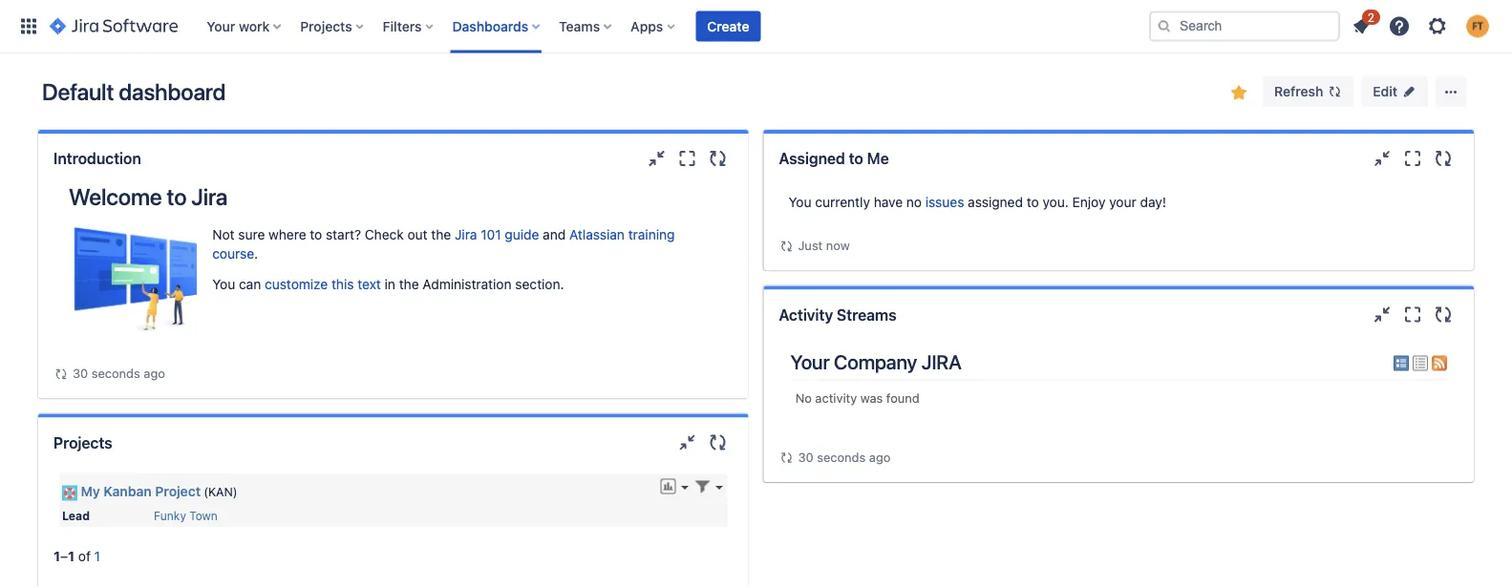 Task type: describe. For each thing, give the bounding box(es) containing it.
customize
[[265, 277, 328, 292]]

my
[[81, 484, 100, 500]]

minimize activity streams image
[[1372, 304, 1394, 326]]

introduction region
[[54, 184, 734, 384]]

refresh activity streams image
[[1433, 304, 1456, 326]]

funky town
[[154, 509, 218, 523]]

now
[[827, 238, 850, 253]]

guide
[[505, 227, 539, 243]]

2 1 from the left
[[68, 549, 75, 564]]

where
[[269, 227, 306, 243]]

30 for introduction
[[73, 367, 88, 381]]

administration
[[423, 277, 512, 292]]

maximize activity streams image
[[1402, 304, 1425, 326]]

activity streams
[[779, 306, 897, 324]]

you can customize this text in the administration section.
[[212, 277, 564, 292]]

issues link
[[926, 195, 965, 210]]

enjoy
[[1073, 195, 1106, 210]]

edit icon image
[[1402, 84, 1417, 99]]

your for your company jira
[[791, 351, 830, 374]]

1 link
[[94, 549, 100, 564]]

default
[[42, 78, 114, 105]]

activity streams region
[[779, 340, 1459, 467]]

atlassian
[[570, 227, 625, 243]]

you.
[[1043, 195, 1069, 210]]

activity
[[816, 391, 857, 406]]

refresh projects image
[[707, 432, 730, 455]]

no
[[796, 391, 812, 406]]

your for your work
[[207, 18, 235, 34]]

minimize introduction image
[[646, 147, 669, 170]]

an arrow curved in a circular way on the button that refreshes the dashboard image
[[779, 450, 795, 466]]

seconds for introduction
[[92, 367, 140, 381]]

me
[[867, 150, 889, 168]]

projects inside dropdown button
[[300, 18, 352, 34]]

star default dashboard image
[[1228, 81, 1251, 104]]

activity
[[779, 306, 834, 324]]

text
[[358, 277, 381, 292]]

search image
[[1157, 19, 1173, 34]]

assigned
[[968, 195, 1024, 210]]

refresh image
[[1328, 84, 1343, 99]]

minimize assigned to me image
[[1372, 147, 1394, 170]]

just
[[799, 238, 823, 253]]

ago for introduction
[[144, 367, 165, 381]]

notifications image
[[1351, 15, 1373, 38]]

an arrow curved in a circular way on the button that refreshes the dashboard image for activity streams
[[779, 239, 795, 254]]

introduction
[[54, 150, 141, 168]]

3 1 from the left
[[94, 549, 100, 564]]

you for you currently have no
[[789, 195, 812, 210]]

customize this text link
[[265, 277, 381, 292]]

default dashboard
[[42, 78, 226, 105]]

kanban
[[103, 484, 152, 500]]

dashboards
[[453, 18, 529, 34]]

your company jira
[[791, 351, 962, 374]]

assigned to me
[[779, 150, 889, 168]]

.
[[254, 246, 258, 262]]

create
[[708, 18, 750, 34]]

–
[[60, 549, 68, 564]]

check
[[365, 227, 404, 243]]

more dashboard actions image
[[1440, 80, 1463, 103]]

lead
[[62, 509, 90, 523]]

ago for activity streams
[[870, 450, 891, 464]]

to inside 'region'
[[1027, 195, 1040, 210]]

minimize projects image
[[676, 432, 699, 455]]

0 horizontal spatial the
[[399, 277, 419, 292]]

1 1 from the left
[[54, 549, 60, 564]]

edit link
[[1362, 76, 1429, 107]]

primary element
[[11, 0, 1150, 53]]

funky
[[154, 509, 186, 523]]

filters button
[[377, 11, 441, 42]]

your
[[1110, 195, 1137, 210]]

work
[[239, 18, 270, 34]]

you currently have no issues assigned to you. enjoy your day!
[[789, 195, 1167, 210]]

training
[[629, 227, 675, 243]]

and
[[543, 227, 566, 243]]

my kanban project (kan)
[[81, 484, 238, 500]]

welcome to jira
[[69, 184, 228, 210]]



Task type: locate. For each thing, give the bounding box(es) containing it.
seconds
[[92, 367, 140, 381], [817, 450, 866, 464]]

refresh button
[[1264, 76, 1355, 107]]

projects up the my
[[54, 434, 112, 452]]

1 horizontal spatial 1
[[68, 549, 75, 564]]

you for you can
[[212, 277, 235, 292]]

start?
[[326, 227, 361, 243]]

0 vertical spatial your
[[207, 18, 235, 34]]

0 horizontal spatial your
[[207, 18, 235, 34]]

this
[[332, 277, 354, 292]]

day!
[[1141, 195, 1167, 210]]

company
[[834, 351, 918, 374]]

your work button
[[201, 11, 289, 42]]

(kan)
[[204, 486, 238, 499]]

1 horizontal spatial your
[[791, 351, 830, 374]]

banner
[[0, 0, 1513, 54]]

apps button
[[625, 11, 683, 42]]

0 vertical spatial jira
[[191, 184, 228, 210]]

0 vertical spatial the
[[431, 227, 451, 243]]

1 horizontal spatial 30
[[799, 450, 814, 464]]

to
[[849, 150, 864, 168], [167, 184, 187, 210], [1027, 195, 1040, 210], [310, 227, 322, 243]]

1
[[54, 549, 60, 564], [68, 549, 75, 564], [94, 549, 100, 564]]

0 horizontal spatial projects
[[54, 434, 112, 452]]

0 vertical spatial an arrow curved in a circular way on the button that refreshes the dashboard image
[[779, 239, 795, 254]]

Search field
[[1150, 11, 1341, 42]]

to right "welcome"
[[167, 184, 187, 210]]

30 seconds ago for introduction
[[73, 367, 165, 381]]

jira
[[922, 351, 962, 374]]

the right out
[[431, 227, 451, 243]]

1 vertical spatial seconds
[[817, 450, 866, 464]]

you inside assigned to me 'region'
[[789, 195, 812, 210]]

assigned
[[779, 150, 846, 168]]

to left the 'start?'
[[310, 227, 322, 243]]

1 horizontal spatial the
[[431, 227, 451, 243]]

my kanban project link
[[81, 484, 201, 500]]

0 vertical spatial 30 seconds ago
[[73, 367, 165, 381]]

1 horizontal spatial seconds
[[817, 450, 866, 464]]

projects
[[300, 18, 352, 34], [54, 434, 112, 452]]

not
[[212, 227, 235, 243]]

1 horizontal spatial 30 seconds ago
[[799, 450, 891, 464]]

your inside activity streams 'region'
[[791, 351, 830, 374]]

to left you.
[[1027, 195, 1040, 210]]

ago inside introduction region
[[144, 367, 165, 381]]

projects button
[[295, 11, 371, 42]]

teams
[[559, 18, 600, 34]]

your
[[207, 18, 235, 34], [791, 351, 830, 374]]

sure
[[238, 227, 265, 243]]

filters
[[383, 18, 422, 34]]

30 inside introduction region
[[73, 367, 88, 381]]

atlassian training course
[[212, 227, 675, 262]]

2 horizontal spatial 1
[[94, 549, 100, 564]]

have
[[874, 195, 903, 210]]

1 horizontal spatial jira
[[455, 227, 477, 243]]

30 seconds ago inside activity streams 'region'
[[799, 450, 891, 464]]

your work
[[207, 18, 270, 34]]

not sure where to start? check out the jira 101 guide and
[[212, 227, 570, 243]]

you left the currently
[[789, 195, 812, 210]]

the
[[431, 227, 451, 243], [399, 277, 419, 292]]

an arrow curved in a circular way on the button that refreshes the dashboard image for projects
[[54, 367, 69, 382]]

0 horizontal spatial 30 seconds ago
[[73, 367, 165, 381]]

jira software image
[[50, 15, 178, 38], [50, 15, 178, 38]]

jira left "101"
[[455, 227, 477, 243]]

you inside introduction region
[[212, 277, 235, 292]]

jira
[[191, 184, 228, 210], [455, 227, 477, 243]]

jira 101 guide link
[[455, 227, 539, 243]]

1 vertical spatial ago
[[870, 450, 891, 464]]

0 horizontal spatial 30
[[73, 367, 88, 381]]

1 horizontal spatial projects
[[300, 18, 352, 34]]

an arrow curved in a circular way on the button that refreshes the dashboard image inside assigned to me 'region'
[[779, 239, 795, 254]]

1 vertical spatial 30 seconds ago
[[799, 450, 891, 464]]

refresh introduction image
[[707, 147, 730, 170]]

in
[[385, 277, 396, 292]]

1 vertical spatial you
[[212, 277, 235, 292]]

0 horizontal spatial seconds
[[92, 367, 140, 381]]

found
[[887, 391, 920, 406]]

to left me
[[849, 150, 864, 168]]

jira up not
[[191, 184, 228, 210]]

seconds inside introduction region
[[92, 367, 140, 381]]

was
[[861, 391, 883, 406]]

0 vertical spatial projects
[[300, 18, 352, 34]]

issues
[[926, 195, 965, 210]]

30
[[73, 367, 88, 381], [799, 450, 814, 464]]

no
[[907, 195, 922, 210]]

1 vertical spatial projects
[[54, 434, 112, 452]]

help image
[[1389, 15, 1412, 38]]

maximize assigned to me image
[[1402, 147, 1425, 170]]

30 seconds ago for activity streams
[[799, 450, 891, 464]]

dashboard
[[119, 78, 226, 105]]

2
[[1368, 11, 1375, 24]]

no activity was found
[[796, 391, 920, 406]]

0 vertical spatial seconds
[[92, 367, 140, 381]]

currently
[[816, 195, 871, 210]]

1 – 1 of 1
[[54, 549, 100, 564]]

30 for activity streams
[[799, 450, 814, 464]]

0 vertical spatial ago
[[144, 367, 165, 381]]

1 vertical spatial your
[[791, 351, 830, 374]]

30 seconds ago
[[73, 367, 165, 381], [799, 450, 891, 464]]

1 vertical spatial the
[[399, 277, 419, 292]]

refresh assigned to me image
[[1433, 147, 1456, 170]]

teams button
[[554, 11, 620, 42]]

assigned to me region
[[779, 184, 1459, 256]]

0 vertical spatial you
[[789, 195, 812, 210]]

banner containing your work
[[0, 0, 1513, 54]]

course
[[212, 246, 254, 262]]

welcome
[[69, 184, 162, 210]]

settings image
[[1427, 15, 1450, 38]]

funky town link
[[154, 509, 218, 523]]

edit
[[1374, 84, 1398, 99]]

30 inside activity streams 'region'
[[799, 450, 814, 464]]

0 horizontal spatial 1
[[54, 549, 60, 564]]

project
[[155, 484, 201, 500]]

you
[[789, 195, 812, 210], [212, 277, 235, 292]]

an arrow curved in a circular way on the button that refreshes the dashboard image inside introduction region
[[54, 367, 69, 382]]

1 horizontal spatial an arrow curved in a circular way on the button that refreshes the dashboard image
[[779, 239, 795, 254]]

apps
[[631, 18, 664, 34]]

streams
[[837, 306, 897, 324]]

maximize introduction image
[[676, 147, 699, 170]]

an arrow curved in a circular way on the button that refreshes the dashboard image
[[779, 239, 795, 254], [54, 367, 69, 382]]

seconds for activity streams
[[817, 450, 866, 464]]

0 horizontal spatial jira
[[191, 184, 228, 210]]

ago inside activity streams 'region'
[[870, 450, 891, 464]]

101
[[481, 227, 501, 243]]

seconds inside activity streams 'region'
[[817, 450, 866, 464]]

ago
[[144, 367, 165, 381], [870, 450, 891, 464]]

refresh
[[1275, 84, 1324, 99]]

your left work
[[207, 18, 235, 34]]

of
[[78, 549, 91, 564]]

projects right work
[[300, 18, 352, 34]]

create button
[[696, 11, 761, 42]]

0 horizontal spatial you
[[212, 277, 235, 292]]

1 vertical spatial an arrow curved in a circular way on the button that refreshes the dashboard image
[[54, 367, 69, 382]]

your profile and settings image
[[1467, 15, 1490, 38]]

you left can
[[212, 277, 235, 292]]

out
[[408, 227, 428, 243]]

30 seconds ago inside introduction region
[[73, 367, 165, 381]]

just now
[[799, 238, 850, 253]]

your inside dropdown button
[[207, 18, 235, 34]]

can
[[239, 277, 261, 292]]

0 horizontal spatial ago
[[144, 367, 165, 381]]

your up no
[[791, 351, 830, 374]]

0 horizontal spatial an arrow curved in a circular way on the button that refreshes the dashboard image
[[54, 367, 69, 382]]

section.
[[515, 277, 564, 292]]

1 horizontal spatial you
[[789, 195, 812, 210]]

1 vertical spatial jira
[[455, 227, 477, 243]]

dashboards button
[[447, 11, 548, 42]]

1 vertical spatial 30
[[799, 450, 814, 464]]

1 horizontal spatial ago
[[870, 450, 891, 464]]

the right in
[[399, 277, 419, 292]]

town
[[190, 509, 218, 523]]

appswitcher icon image
[[17, 15, 40, 38]]

atlassian training course link
[[212, 227, 675, 262]]

0 vertical spatial 30
[[73, 367, 88, 381]]



Task type: vqa. For each thing, say whether or not it's contained in the screenshot.
You within the Introduction region
yes



